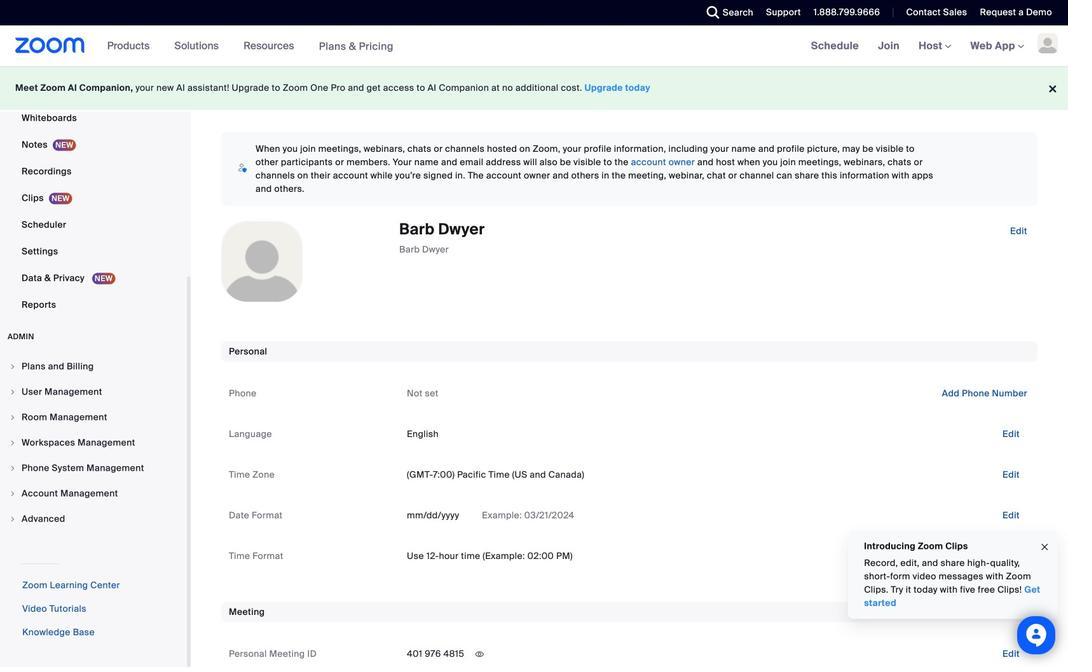 Task type: vqa. For each thing, say whether or not it's contained in the screenshot.
4th menu item
yes



Task type: locate. For each thing, give the bounding box(es) containing it.
right image
[[9, 490, 17, 498], [9, 516, 17, 523]]

close image
[[1039, 540, 1050, 555]]

right image for fourth menu item
[[9, 439, 17, 447]]

right image for 6th menu item
[[9, 490, 17, 498]]

2 right image from the top
[[9, 388, 17, 396]]

1 right image from the top
[[9, 490, 17, 498]]

right image for fifth menu item from the bottom of the admin menu menu
[[9, 414, 17, 421]]

edit user photo image
[[252, 256, 272, 268]]

2 right image from the top
[[9, 516, 17, 523]]

1 menu item from the top
[[0, 355, 187, 379]]

5 menu item from the top
[[0, 456, 187, 481]]

3 right image from the top
[[9, 414, 17, 421]]

profile picture image
[[1038, 33, 1058, 53]]

3 menu item from the top
[[0, 406, 187, 430]]

1 vertical spatial right image
[[9, 516, 17, 523]]

5 right image from the top
[[9, 465, 17, 472]]

banner
[[0, 25, 1068, 67]]

footer
[[0, 66, 1068, 110]]

admin menu menu
[[0, 355, 187, 533]]

right image
[[9, 363, 17, 371], [9, 388, 17, 396], [9, 414, 17, 421], [9, 439, 17, 447], [9, 465, 17, 472]]

4 right image from the top
[[9, 439, 17, 447]]

4 menu item from the top
[[0, 431, 187, 455]]

2 menu item from the top
[[0, 380, 187, 404]]

1 right image from the top
[[9, 363, 17, 371]]

0 vertical spatial right image
[[9, 490, 17, 498]]

menu item
[[0, 355, 187, 379], [0, 380, 187, 404], [0, 406, 187, 430], [0, 431, 187, 455], [0, 456, 187, 481], [0, 482, 187, 506], [0, 507, 187, 531]]

user photo image
[[222, 222, 302, 302]]

meetings navigation
[[801, 25, 1068, 67]]



Task type: describe. For each thing, give the bounding box(es) containing it.
7 menu item from the top
[[0, 507, 187, 531]]

personal menu menu
[[0, 0, 187, 319]]

product information navigation
[[98, 25, 403, 67]]

right image for third menu item from the bottom of the admin menu menu
[[9, 465, 17, 472]]

right image for 6th menu item from the bottom
[[9, 388, 17, 396]]

6 menu item from the top
[[0, 482, 187, 506]]

right image for first menu item from the bottom of the admin menu menu
[[9, 516, 17, 523]]

hide personal meeting id image
[[469, 649, 490, 661]]

right image for first menu item
[[9, 363, 17, 371]]

zoom logo image
[[15, 38, 85, 53]]



